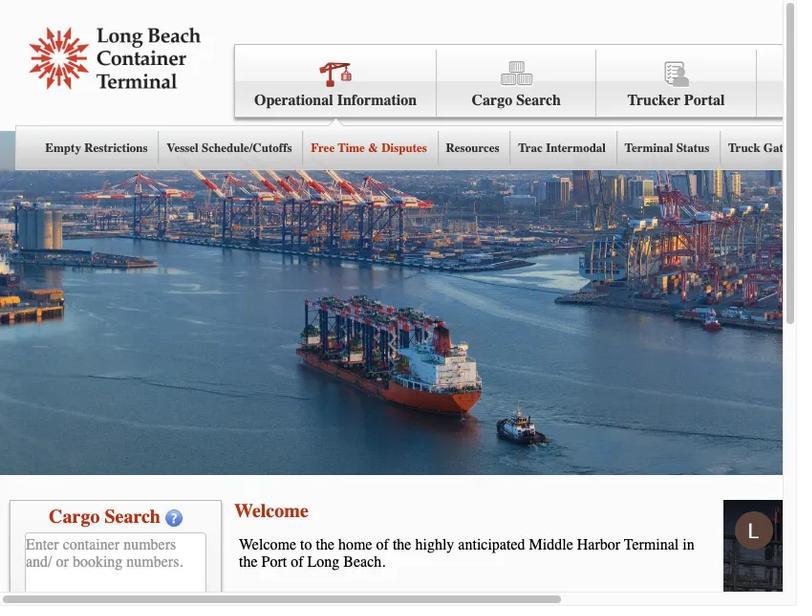 Task type: vqa. For each thing, say whether or not it's contained in the screenshot.
the CEUR cell
no



Task type: describe. For each thing, give the bounding box(es) containing it.
gate
[[764, 140, 790, 155]]

welcome for welcome to the home of the highly anticipated middle harbor terminal in the port of long beach.
[[239, 537, 297, 554]]

trucker portal
[[628, 92, 726, 109]]

trucker portal link
[[597, 50, 757, 118]]

port
[[262, 554, 287, 571]]

resources
[[446, 140, 500, 155]]

home
[[339, 537, 373, 554]]

welcome for welcome
[[234, 500, 309, 522]]

trac
[[519, 140, 543, 155]]

beach.
[[344, 554, 386, 571]]

operational
[[254, 92, 334, 109]]

cargo search link
[[437, 50, 597, 118]]

terminal inside the welcome to the home of the highly anticipated middle harbor terminal in the port of long beach.
[[625, 537, 680, 554]]

free time & disputes link
[[302, 126, 437, 170]]

h
[[793, 140, 798, 155]]

0 horizontal spatial the
[[239, 554, 258, 571]]

Enter container numbers and/ or booking numbers. text field
[[25, 533, 207, 607]]

information
[[337, 92, 417, 109]]

operational information link
[[235, 50, 437, 118]]

to
[[300, 537, 312, 554]]

middle
[[530, 537, 574, 554]]

1 horizontal spatial cargo
[[472, 92, 513, 109]]

intermodal
[[546, 140, 607, 155]]

0 horizontal spatial cargo
[[49, 506, 100, 528]]

empty restrictions
[[45, 140, 148, 155]]

0 horizontal spatial cargo search
[[49, 506, 161, 528]]

trac intermodal
[[519, 140, 607, 155]]

resources link
[[437, 126, 509, 170]]

schedule/cutoffs
[[202, 140, 292, 155]]

highly
[[416, 537, 455, 554]]



Task type: locate. For each thing, give the bounding box(es) containing it.
anticipated
[[459, 537, 526, 554]]

0 vertical spatial cargo search
[[472, 92, 562, 109]]

the right the to
[[316, 537, 335, 554]]

disputes
[[382, 140, 427, 155]]

restrictions
[[84, 140, 148, 155]]

2 horizontal spatial the
[[393, 537, 412, 554]]

cargo search up trac at the right
[[472, 92, 562, 109]]

terminal inside operational information menu item
[[625, 140, 674, 155]]

0 vertical spatial welcome
[[234, 500, 309, 522]]

cargo
[[472, 92, 513, 109], [49, 506, 100, 528]]

welcome up the to
[[234, 500, 309, 522]]

long
[[308, 554, 340, 571]]

operational information
[[254, 92, 417, 109]]

&
[[368, 140, 379, 155]]

cargo search up the enter container numbers and/ or booking numbers. text field
[[49, 506, 161, 528]]

search up the enter container numbers and/ or booking numbers. text field
[[105, 506, 161, 528]]

welcome to the home of the highly anticipated middle harbor terminal in the port of long beach.
[[239, 537, 695, 571]]

1 horizontal spatial of
[[377, 537, 389, 554]]

1 vertical spatial terminal
[[625, 537, 680, 554]]

1 horizontal spatial search
[[517, 92, 562, 109]]

0 vertical spatial search
[[517, 92, 562, 109]]

vessel
[[167, 140, 199, 155]]

terminal status link
[[616, 126, 720, 170]]

cargo up the enter container numbers and/ or booking numbers. text field
[[49, 506, 100, 528]]

terminal left in at the right
[[625, 537, 680, 554]]

cargo up resources
[[472, 92, 513, 109]]

the left port
[[239, 554, 258, 571]]

trac intermodal link
[[509, 126, 616, 170]]

in
[[683, 537, 695, 554]]

empty
[[45, 140, 81, 155]]

1 vertical spatial search
[[105, 506, 161, 528]]

free time & disputes
[[311, 140, 427, 155]]

welcome inside the welcome to the home of the highly anticipated middle harbor terminal in the port of long beach.
[[239, 537, 297, 554]]

of right home at left bottom
[[377, 537, 389, 554]]

of right port
[[291, 554, 304, 571]]

operational information menu item
[[15, 50, 798, 170]]

1 vertical spatial welcome
[[239, 537, 297, 554]]

terminal
[[625, 140, 674, 155], [625, 537, 680, 554]]

trucker
[[628, 92, 681, 109]]

menu bar
[[15, 44, 798, 170]]

vessel schedule/cutoffs link
[[157, 126, 302, 170]]

1 vertical spatial cargo
[[49, 506, 100, 528]]

1 vertical spatial cargo search
[[49, 506, 161, 528]]

0 vertical spatial terminal
[[625, 140, 674, 155]]

the left the highly
[[393, 537, 412, 554]]

0 horizontal spatial search
[[105, 506, 161, 528]]

vessel schedule/cutoffs
[[167, 140, 292, 155]]

truck gate h link
[[720, 126, 798, 170]]

empty restrictions link
[[36, 126, 157, 170]]

of
[[377, 537, 389, 554], [291, 554, 304, 571]]

1 horizontal spatial cargo search
[[472, 92, 562, 109]]

menu bar containing operational information
[[15, 44, 798, 170]]

the
[[316, 537, 335, 554], [393, 537, 412, 554], [239, 554, 258, 571]]

welcome left the to
[[239, 537, 297, 554]]

status
[[677, 140, 710, 155]]

free
[[311, 140, 335, 155]]

welcome
[[234, 500, 309, 522], [239, 537, 297, 554]]

truck gate h
[[729, 140, 798, 155]]

0 vertical spatial cargo
[[472, 92, 513, 109]]

time
[[338, 140, 365, 155]]

harbor
[[578, 537, 621, 554]]

1 horizontal spatial the
[[316, 537, 335, 554]]

terminal left 'status' at the right of the page
[[625, 140, 674, 155]]

0 horizontal spatial of
[[291, 554, 304, 571]]

terminal status
[[625, 140, 710, 155]]

cargo search
[[472, 92, 562, 109], [49, 506, 161, 528]]

search
[[517, 92, 562, 109], [105, 506, 161, 528]]

truck
[[729, 140, 761, 155]]

search up trac at the right
[[517, 92, 562, 109]]

portal
[[685, 92, 726, 109]]



